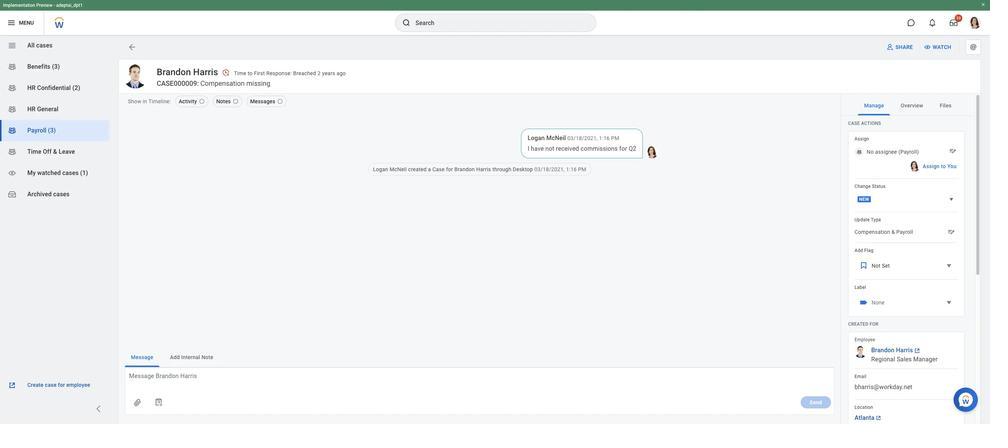Task type: vqa. For each thing, say whether or not it's contained in the screenshot.
HR Confidential (2) contact card matrix manager icon
yes



Task type: describe. For each thing, give the bounding box(es) containing it.
archived
[[27, 191, 52, 198]]

not set
[[872, 263, 890, 269]]

list for created for
[[855, 337, 959, 424]]

pm inside logan mcneil 03/18/2021, 1:16 pm i have not received commissions for q2
[[611, 135, 620, 141]]

no assignee (payroll) button
[[854, 145, 959, 159]]

for inside logan mcneil 03/18/2021, 1:16 pm i have not received commissions for q2
[[620, 145, 627, 152]]

1 vertical spatial 1:16
[[566, 166, 577, 172]]

radio mobile image for activity
[[199, 98, 205, 104]]

all cases
[[27, 42, 53, 49]]

caret down image for not set
[[945, 261, 954, 270]]

Messages button
[[247, 96, 287, 107]]

no
[[867, 149, 874, 155]]

my watched cases (1) link
[[0, 163, 109, 184]]

(2)
[[72, 84, 80, 92]]

set
[[882, 263, 890, 269]]

tag image
[[860, 298, 869, 307]]

radio mobile image for notes
[[233, 98, 239, 104]]

cases for all cases
[[36, 42, 53, 49]]

years
[[322, 70, 335, 76]]

clipboard search image
[[154, 398, 163, 407]]

chevron right image
[[94, 404, 103, 414]]

show in timeline:
[[128, 98, 171, 104]]

harris inside main content
[[477, 166, 491, 172]]

compensation inside 'case header' element
[[200, 79, 245, 87]]

caret down image inside new button
[[948, 196, 956, 203]]

location
[[855, 405, 874, 410]]

preview
[[36, 3, 52, 8]]

case000009 : compensation missing
[[157, 79, 270, 87]]

manage
[[865, 103, 885, 109]]

new button
[[855, 193, 959, 207]]

Search Workday  search field
[[416, 14, 581, 31]]

33
[[957, 16, 961, 20]]

time off & leave link
[[0, 141, 109, 163]]

none
[[872, 300, 885, 306]]

hr confidential (2)
[[27, 84, 80, 92]]

files button
[[934, 96, 958, 115]]

response:
[[266, 70, 292, 76]]

update type
[[855, 217, 882, 223]]

benefits
[[27, 63, 50, 70]]

03/18/2021, inside logan mcneil 03/18/2021, 1:16 pm i have not received commissions for q2
[[568, 135, 598, 141]]

payroll (3)
[[27, 127, 56, 134]]

Message Brandon Harris text field
[[129, 372, 834, 390]]

text edit image for payroll
[[948, 228, 956, 236]]

status
[[873, 184, 886, 189]]

33 button
[[946, 14, 963, 31]]

time for time off & leave
[[27, 148, 41, 155]]

ago
[[337, 70, 346, 76]]

files
[[940, 103, 952, 109]]

watched
[[37, 169, 61, 177]]

mcneil for for
[[390, 166, 407, 172]]

actions
[[862, 121, 882, 126]]

a
[[428, 166, 431, 172]]

contact card matrix manager image for time off & leave
[[8, 147, 17, 156]]

create case for employee link
[[8, 381, 102, 390]]

created for element
[[849, 321, 965, 424]]

overview button
[[895, 96, 930, 115]]

list containing logan mcneil
[[301, 114, 658, 196]]

payroll inside payroll (3) link
[[27, 127, 46, 134]]

menu button
[[0, 11, 44, 35]]

message tab panel
[[125, 368, 835, 415]]

hr for hr general
[[27, 106, 36, 113]]

inbox large image
[[950, 19, 958, 27]]

label
[[855, 285, 867, 290]]

justify image
[[7, 18, 16, 27]]

note
[[202, 354, 213, 360]]

time to first response: breached 2 years ago
[[234, 70, 346, 76]]

visible image for watch
[[924, 43, 932, 51]]

add internal note button
[[164, 347, 219, 367]]

desktop
[[513, 166, 533, 172]]

assign to you button
[[854, 159, 959, 174]]

internal
[[181, 354, 200, 360]]

archived cases
[[27, 191, 70, 198]]

ext link image for create case for employee
[[8, 381, 17, 390]]

regional
[[872, 356, 896, 363]]

2
[[318, 70, 321, 76]]

no assignee (payroll)
[[867, 149, 920, 155]]

caret down image for none
[[945, 298, 954, 307]]

in
[[143, 98, 147, 104]]

my watched cases (1)
[[27, 169, 88, 177]]

breached
[[293, 70, 316, 76]]

(payroll)
[[899, 149, 920, 155]]

upload clip image
[[133, 398, 142, 407]]

contact card matrix manager image
[[8, 126, 17, 135]]

logan for for
[[373, 166, 388, 172]]

not set button
[[855, 257, 959, 275]]

change
[[855, 184, 871, 189]]

payroll (3) link
[[0, 120, 109, 141]]

case inside case actions element
[[849, 121, 860, 126]]

harris inside created for element
[[897, 347, 914, 354]]

contact card matrix manager image for benefits (3)
[[8, 62, 17, 71]]

& inside button
[[892, 229, 896, 235]]

contact card matrix manager image for hr confidential (2)
[[8, 84, 17, 93]]

overview
[[901, 103, 924, 109]]

implementation
[[3, 3, 35, 8]]

compensation inside button
[[855, 229, 891, 235]]

archived cases link
[[0, 184, 109, 205]]

off
[[43, 148, 52, 155]]

ext link image
[[875, 415, 882, 421]]

clock x image
[[222, 69, 230, 76]]

you
[[948, 163, 957, 169]]

harris inside 'case header' element
[[193, 67, 218, 77]]

user plus image
[[887, 43, 894, 51]]

case000009
[[157, 79, 197, 87]]

logan for i
[[528, 134, 545, 142]]

for inside manage tab panel
[[870, 322, 879, 327]]

create case for employee
[[27, 382, 90, 388]]

manage button
[[859, 96, 891, 115]]

menu
[[19, 20, 34, 26]]

add for add flag
[[855, 248, 864, 253]]

through
[[493, 166, 512, 172]]

to for time
[[248, 70, 253, 76]]

(3) for payroll (3)
[[48, 127, 56, 134]]

timeline:
[[149, 98, 171, 104]]

send button
[[801, 396, 832, 409]]

for right case
[[58, 382, 65, 388]]

share button
[[884, 41, 918, 53]]

logan mcneil created a case for brandon harris through desktop 03/18/2021, 1:16 pm
[[373, 166, 587, 172]]

compensation & payroll
[[855, 229, 914, 235]]

Activity button
[[175, 96, 208, 107]]

hr confidential (2) link
[[0, 77, 109, 99]]

:
[[197, 79, 199, 87]]

message
[[131, 354, 153, 360]]

hr for hr confidential (2)
[[27, 84, 36, 92]]

my
[[27, 169, 36, 177]]

create
[[27, 382, 44, 388]]

share
[[896, 44, 913, 50]]

list for show in timeline:
[[171, 96, 287, 109]]

1:16 inside logan mcneil 03/18/2021, 1:16 pm i have not received commissions for q2
[[599, 135, 610, 141]]

case actions element
[[849, 120, 965, 317]]

email
[[855, 374, 867, 379]]

watch button
[[921, 41, 956, 53]]

brandon inside main content
[[455, 166, 475, 172]]

ext link image for brandon harris
[[914, 347, 922, 355]]

q2
[[629, 145, 637, 152]]

employee
[[66, 382, 90, 388]]

brandon inside 'case header' element
[[157, 67, 191, 77]]

profile logan mcneil image
[[969, 17, 982, 30]]



Task type: locate. For each thing, give the bounding box(es) containing it.
radio mobile image right notes
[[233, 98, 239, 104]]

all
[[27, 42, 35, 49]]

2 vertical spatial brandon
[[872, 347, 895, 354]]

pm
[[611, 135, 620, 141], [578, 166, 587, 172]]

0 vertical spatial caret down image
[[948, 196, 956, 203]]

2 vertical spatial caret down image
[[945, 298, 954, 307]]

visible image
[[924, 43, 932, 51], [8, 169, 17, 178]]

1 vertical spatial to
[[942, 163, 947, 169]]

1 vertical spatial case
[[433, 166, 445, 172]]

radio mobile image
[[199, 98, 205, 104], [233, 98, 239, 104]]

text edit image
[[950, 147, 957, 155], [948, 228, 956, 236]]

0 vertical spatial 03/18/2021,
[[568, 135, 598, 141]]

1 radio mobile image from the left
[[199, 98, 205, 104]]

1 vertical spatial cases
[[62, 169, 79, 177]]

0 vertical spatial pm
[[611, 135, 620, 141]]

not
[[546, 145, 555, 152]]

0 vertical spatial case
[[849, 121, 860, 126]]

0 horizontal spatial harris
[[193, 67, 218, 77]]

list containing activity
[[171, 96, 287, 109]]

1 horizontal spatial mcneil
[[547, 134, 566, 142]]

1 horizontal spatial 1:16
[[599, 135, 610, 141]]

messages
[[250, 98, 275, 104]]

send
[[810, 399, 823, 406]]

for right a
[[446, 166, 453, 172]]

0 vertical spatial brandon
[[157, 67, 191, 77]]

assign inside assign to you button
[[923, 163, 940, 169]]

main content containing logan mcneil
[[119, 94, 841, 424]]

1 horizontal spatial case
[[849, 121, 860, 126]]

brandon harris up the case000009
[[157, 67, 218, 77]]

list
[[0, 35, 109, 205], [171, 96, 287, 109], [301, 114, 658, 196], [854, 136, 959, 312], [855, 337, 959, 424]]

ext link image up manager
[[914, 347, 922, 355]]

cases left (1)
[[62, 169, 79, 177]]

add inside button
[[170, 354, 180, 360]]

to for assign
[[942, 163, 947, 169]]

add flag
[[855, 248, 874, 253]]

radio mobile image inside notes button
[[233, 98, 239, 104]]

1 horizontal spatial &
[[892, 229, 896, 235]]

watch
[[933, 44, 952, 50]]

-
[[54, 3, 55, 8]]

1 vertical spatial assign
[[923, 163, 940, 169]]

case left actions
[[849, 121, 860, 126]]

0 vertical spatial add
[[855, 248, 864, 253]]

add internal note
[[170, 354, 213, 360]]

show
[[128, 98, 141, 104]]

text edit image inside no assignee (payroll) button
[[950, 147, 957, 155]]

1 horizontal spatial tab list
[[843, 96, 974, 116]]

ext link image left create
[[8, 381, 17, 390]]

visible image left "watch"
[[924, 43, 932, 51]]

harris
[[193, 67, 218, 77], [477, 166, 491, 172], [897, 347, 914, 354]]

visible image for my watched cases (1)
[[8, 169, 17, 178]]

brandon
[[157, 67, 191, 77], [455, 166, 475, 172], [872, 347, 895, 354]]

to
[[248, 70, 253, 76], [942, 163, 947, 169]]

message button
[[125, 347, 159, 367]]

search image
[[402, 18, 411, 27]]

(3)
[[52, 63, 60, 70], [48, 127, 56, 134]]

mcneil
[[547, 134, 566, 142], [390, 166, 407, 172]]

1 vertical spatial time
[[27, 148, 41, 155]]

1 horizontal spatial compensation
[[855, 229, 891, 235]]

caret down image
[[948, 196, 956, 203], [945, 261, 954, 270], [945, 298, 954, 307]]

list containing all cases
[[0, 35, 109, 205]]

0 vertical spatial (3)
[[52, 63, 60, 70]]

1 contact card matrix manager image from the top
[[8, 62, 17, 71]]

1 horizontal spatial radio mobile image
[[233, 98, 239, 104]]

time inside 'case header' element
[[234, 70, 246, 76]]

harris up :
[[193, 67, 218, 77]]

(3) for benefits (3)
[[52, 63, 60, 70]]

03/18/2021, down not
[[535, 166, 565, 172]]

to left first in the left of the page
[[248, 70, 253, 76]]

assign for assign
[[855, 136, 870, 142]]

hr
[[27, 84, 36, 92], [27, 106, 36, 113]]

inbox image
[[8, 190, 17, 199]]

hr down benefits
[[27, 84, 36, 92]]

main content
[[119, 94, 841, 424]]

for left q2
[[620, 145, 627, 152]]

0 vertical spatial tab list
[[843, 96, 974, 116]]

media mylearning image
[[860, 261, 869, 270]]

new
[[860, 197, 870, 202]]

1 vertical spatial add
[[170, 354, 180, 360]]

pm up commissions
[[611, 135, 620, 141]]

(3) down hr general link
[[48, 127, 56, 134]]

1 horizontal spatial brandon harris
[[872, 347, 914, 354]]

2 contact card matrix manager image from the top
[[8, 84, 17, 93]]

cases for archived cases
[[53, 191, 70, 198]]

2 hr from the top
[[27, 106, 36, 113]]

case right a
[[433, 166, 445, 172]]

pm down received
[[578, 166, 587, 172]]

radio mobile image right activity at left
[[199, 98, 205, 104]]

logan mcneil 03/18/2021, 1:16 pm i have not received commissions for q2
[[528, 134, 637, 152]]

1 horizontal spatial visible image
[[924, 43, 932, 51]]

0 vertical spatial ext link image
[[914, 347, 922, 355]]

arrow left image
[[128, 43, 137, 52]]

contact card matrix manager image for hr general
[[8, 105, 17, 114]]

tab list
[[843, 96, 974, 116], [125, 347, 835, 368]]

mcneil inside logan mcneil 03/18/2021, 1:16 pm i have not received commissions for q2
[[547, 134, 566, 142]]

notifications large image
[[929, 19, 937, 27]]

assign up no
[[855, 136, 870, 142]]

atlanta
[[855, 414, 875, 421]]

change status
[[855, 184, 886, 189]]

radio mobile image
[[277, 98, 283, 104]]

case header element
[[118, 59, 982, 94]]

harris left through
[[477, 166, 491, 172]]

1 vertical spatial 03/18/2021,
[[535, 166, 565, 172]]

caret down image inside none button
[[945, 298, 954, 307]]

payroll inside 'compensation & payroll' button
[[897, 229, 914, 235]]

0 vertical spatial &
[[53, 148, 57, 155]]

1 vertical spatial text edit image
[[948, 228, 956, 236]]

general
[[37, 106, 58, 113]]

0 horizontal spatial visible image
[[8, 169, 17, 178]]

0 vertical spatial payroll
[[27, 127, 46, 134]]

2 horizontal spatial brandon
[[872, 347, 895, 354]]

visible image left my
[[8, 169, 17, 178]]

list inside case actions element
[[854, 136, 959, 312]]

1 horizontal spatial assign
[[923, 163, 940, 169]]

(3) right benefits
[[52, 63, 60, 70]]

implementation preview -   adeptai_dpt1
[[3, 3, 83, 8]]

brandon up the case000009
[[157, 67, 191, 77]]

0 horizontal spatial case
[[433, 166, 445, 172]]

1 vertical spatial mcneil
[[390, 166, 407, 172]]

bharris@workday.net
[[855, 384, 913, 391]]

0 vertical spatial mcneil
[[547, 134, 566, 142]]

time inside "link"
[[27, 148, 41, 155]]

adeptai_dpt1
[[56, 3, 83, 8]]

not
[[872, 263, 881, 269]]

2 radio mobile image from the left
[[233, 98, 239, 104]]

0 horizontal spatial to
[[248, 70, 253, 76]]

add left flag
[[855, 248, 864, 253]]

4 contact card matrix manager image from the top
[[8, 147, 17, 156]]

1 vertical spatial pm
[[578, 166, 587, 172]]

1 vertical spatial &
[[892, 229, 896, 235]]

atlanta link
[[855, 414, 959, 423]]

time off & leave
[[27, 148, 75, 155]]

0 horizontal spatial &
[[53, 148, 57, 155]]

brandon harris inside 'case header' element
[[157, 67, 218, 77]]

received
[[556, 145, 579, 152]]

assign left you
[[923, 163, 940, 169]]

payroll down the hr general
[[27, 127, 46, 134]]

hr general link
[[0, 99, 109, 120]]

created for
[[849, 322, 879, 327]]

caret down image inside 'not set' popup button
[[945, 261, 954, 270]]

cases down my watched cases (1)
[[53, 191, 70, 198]]

1 horizontal spatial 03/18/2021,
[[568, 135, 598, 141]]

ext link image
[[914, 347, 922, 355], [8, 381, 17, 390]]

& inside "link"
[[53, 148, 57, 155]]

hr general
[[27, 106, 58, 113]]

have
[[531, 145, 544, 152]]

add for add internal note
[[170, 354, 180, 360]]

2 vertical spatial harris
[[897, 347, 914, 354]]

0 vertical spatial hr
[[27, 84, 36, 92]]

tab list for manage tab panel
[[843, 96, 974, 116]]

add inside 'list'
[[855, 248, 864, 253]]

case actions
[[849, 121, 882, 126]]

1 vertical spatial brandon harris
[[872, 347, 914, 354]]

list inside created for element
[[855, 337, 959, 424]]

0 horizontal spatial brandon harris
[[157, 67, 218, 77]]

time right the clock x image
[[234, 70, 246, 76]]

notes
[[216, 98, 231, 104]]

logan inside logan mcneil 03/18/2021, 1:16 pm i have not received commissions for q2
[[528, 134, 545, 142]]

visible image inside watch button
[[924, 43, 932, 51]]

0 horizontal spatial mcneil
[[390, 166, 407, 172]]

hr inside hr confidential (2) link
[[27, 84, 36, 92]]

1 vertical spatial tab list
[[125, 347, 835, 368]]

list containing brandon harris
[[855, 337, 959, 424]]

tab list containing manage
[[843, 96, 974, 116]]

1:16 down received
[[566, 166, 577, 172]]

1 horizontal spatial to
[[942, 163, 947, 169]]

contact card matrix manager image inside benefits (3) link
[[8, 62, 17, 71]]

0 horizontal spatial radio mobile image
[[199, 98, 205, 104]]

logan left created on the top left
[[373, 166, 388, 172]]

0 horizontal spatial logan
[[373, 166, 388, 172]]

1 horizontal spatial add
[[855, 248, 864, 253]]

sales
[[897, 356, 912, 363]]

0 vertical spatial brandon harris
[[157, 67, 218, 77]]

flag
[[865, 248, 874, 253]]

3 contact card matrix manager image from the top
[[8, 105, 17, 114]]

brandon up regional
[[872, 347, 895, 354]]

1 vertical spatial compensation
[[855, 229, 891, 235]]

mcneil left created on the top left
[[390, 166, 407, 172]]

(1)
[[80, 169, 88, 177]]

1 horizontal spatial pm
[[611, 135, 620, 141]]

1 vertical spatial logan
[[373, 166, 388, 172]]

activity
[[179, 98, 197, 104]]

close environment banner image
[[982, 2, 986, 7]]

compensation down the clock x image
[[200, 79, 245, 87]]

manager
[[914, 356, 938, 363]]

list for case actions
[[854, 136, 959, 312]]

0 vertical spatial logan
[[528, 134, 545, 142]]

mcneil for i
[[547, 134, 566, 142]]

text edit image inside 'compensation & payroll' button
[[948, 228, 956, 236]]

brandon inside created for element
[[872, 347, 895, 354]]

1 horizontal spatial ext link image
[[914, 347, 922, 355]]

1 vertical spatial payroll
[[897, 229, 914, 235]]

0 horizontal spatial brandon
[[157, 67, 191, 77]]

regional sales manager
[[872, 356, 938, 363]]

0 vertical spatial visible image
[[924, 43, 932, 51]]

0 horizontal spatial time
[[27, 148, 41, 155]]

2 vertical spatial cases
[[53, 191, 70, 198]]

0 horizontal spatial ext link image
[[8, 381, 17, 390]]

contact card matrix manager image
[[8, 62, 17, 71], [8, 84, 17, 93], [8, 105, 17, 114], [8, 147, 17, 156]]

0 horizontal spatial assign
[[855, 136, 870, 142]]

list containing no assignee (payroll)
[[854, 136, 959, 312]]

1 horizontal spatial time
[[234, 70, 246, 76]]

brandon harris up regional
[[872, 347, 914, 354]]

menu banner
[[0, 0, 991, 35]]

logan up 'have'
[[528, 134, 545, 142]]

1 vertical spatial (3)
[[48, 127, 56, 134]]

assign to you
[[923, 163, 957, 169]]

0 horizontal spatial pm
[[578, 166, 587, 172]]

case inside main content
[[433, 166, 445, 172]]

0 vertical spatial to
[[248, 70, 253, 76]]

0 vertical spatial text edit image
[[950, 147, 957, 155]]

mcneil up not
[[547, 134, 566, 142]]

manage tab panel
[[843, 120, 974, 424]]

0 horizontal spatial payroll
[[27, 127, 46, 134]]

1 horizontal spatial logan
[[528, 134, 545, 142]]

hr left the general
[[27, 106, 36, 113]]

contact card matrix manager image inside hr general link
[[8, 105, 17, 114]]

1 vertical spatial visible image
[[8, 169, 17, 178]]

03/18/2021, up received
[[568, 135, 598, 141]]

i
[[528, 145, 530, 152]]

brandon harris inside created for element
[[872, 347, 914, 354]]

1 vertical spatial brandon
[[455, 166, 475, 172]]

1 horizontal spatial payroll
[[897, 229, 914, 235]]

update
[[855, 217, 870, 223]]

Notes button
[[213, 96, 242, 107]]

2 horizontal spatial harris
[[897, 347, 914, 354]]

for
[[620, 145, 627, 152], [446, 166, 453, 172], [870, 322, 879, 327], [58, 382, 65, 388]]

missing
[[247, 79, 270, 87]]

text edit image for (payroll)
[[950, 147, 957, 155]]

to inside button
[[942, 163, 947, 169]]

created
[[849, 322, 869, 327]]

0 vertical spatial 1:16
[[599, 135, 610, 141]]

brandon harris link
[[872, 346, 959, 355]]

0 vertical spatial harris
[[193, 67, 218, 77]]

assignee
[[876, 149, 898, 155]]

radio mobile image inside activity button
[[199, 98, 205, 104]]

first
[[254, 70, 265, 76]]

contact card matrix manager image inside hr confidential (2) link
[[8, 84, 17, 93]]

0 horizontal spatial 03/18/2021,
[[535, 166, 565, 172]]

0 horizontal spatial 1:16
[[566, 166, 577, 172]]

0 vertical spatial assign
[[855, 136, 870, 142]]

tab list for message tab panel
[[125, 347, 835, 368]]

1 horizontal spatial harris
[[477, 166, 491, 172]]

to left you
[[942, 163, 947, 169]]

compensation down type
[[855, 229, 891, 235]]

1 horizontal spatial brandon
[[455, 166, 475, 172]]

employee
[[855, 337, 876, 342]]

to inside 'case header' element
[[248, 70, 253, 76]]

tab list containing message
[[125, 347, 835, 368]]

payroll down new button
[[897, 229, 914, 235]]

0 horizontal spatial compensation
[[200, 79, 245, 87]]

for right created
[[870, 322, 879, 327]]

grid view image
[[8, 41, 17, 50]]

0 vertical spatial compensation
[[200, 79, 245, 87]]

0 vertical spatial cases
[[36, 42, 53, 49]]

time left off
[[27, 148, 41, 155]]

harris up regional sales manager
[[897, 347, 914, 354]]

03/18/2021,
[[568, 135, 598, 141], [535, 166, 565, 172]]

1 vertical spatial harris
[[477, 166, 491, 172]]

0 horizontal spatial tab list
[[125, 347, 835, 368]]

ext link image inside brandon harris link
[[914, 347, 922, 355]]

&
[[53, 148, 57, 155], [892, 229, 896, 235]]

1 vertical spatial hr
[[27, 106, 36, 113]]

add
[[855, 248, 864, 253], [170, 354, 180, 360]]

hr inside hr general link
[[27, 106, 36, 113]]

0 horizontal spatial add
[[170, 354, 180, 360]]

assign for assign to you
[[923, 163, 940, 169]]

confidential
[[37, 84, 71, 92]]

commissions
[[581, 145, 618, 152]]

1 vertical spatial ext link image
[[8, 381, 17, 390]]

visible image inside my watched cases (1) link
[[8, 169, 17, 178]]

1 hr from the top
[[27, 84, 36, 92]]

brandon right a
[[455, 166, 475, 172]]

time for time to first response: breached 2 years ago
[[234, 70, 246, 76]]

tab list inside main content
[[125, 347, 835, 368]]

0 vertical spatial time
[[234, 70, 246, 76]]

1:16 up commissions
[[599, 135, 610, 141]]

case
[[45, 382, 57, 388]]

add left internal
[[170, 354, 180, 360]]

benefits (3) link
[[0, 56, 109, 77]]

contact card matrix manager image inside time off & leave "link"
[[8, 147, 17, 156]]

at tag mention image
[[969, 43, 979, 52]]

cases right all on the top of page
[[36, 42, 53, 49]]

leave
[[59, 148, 75, 155]]

1 vertical spatial caret down image
[[945, 261, 954, 270]]

compensation
[[200, 79, 245, 87], [855, 229, 891, 235]]



